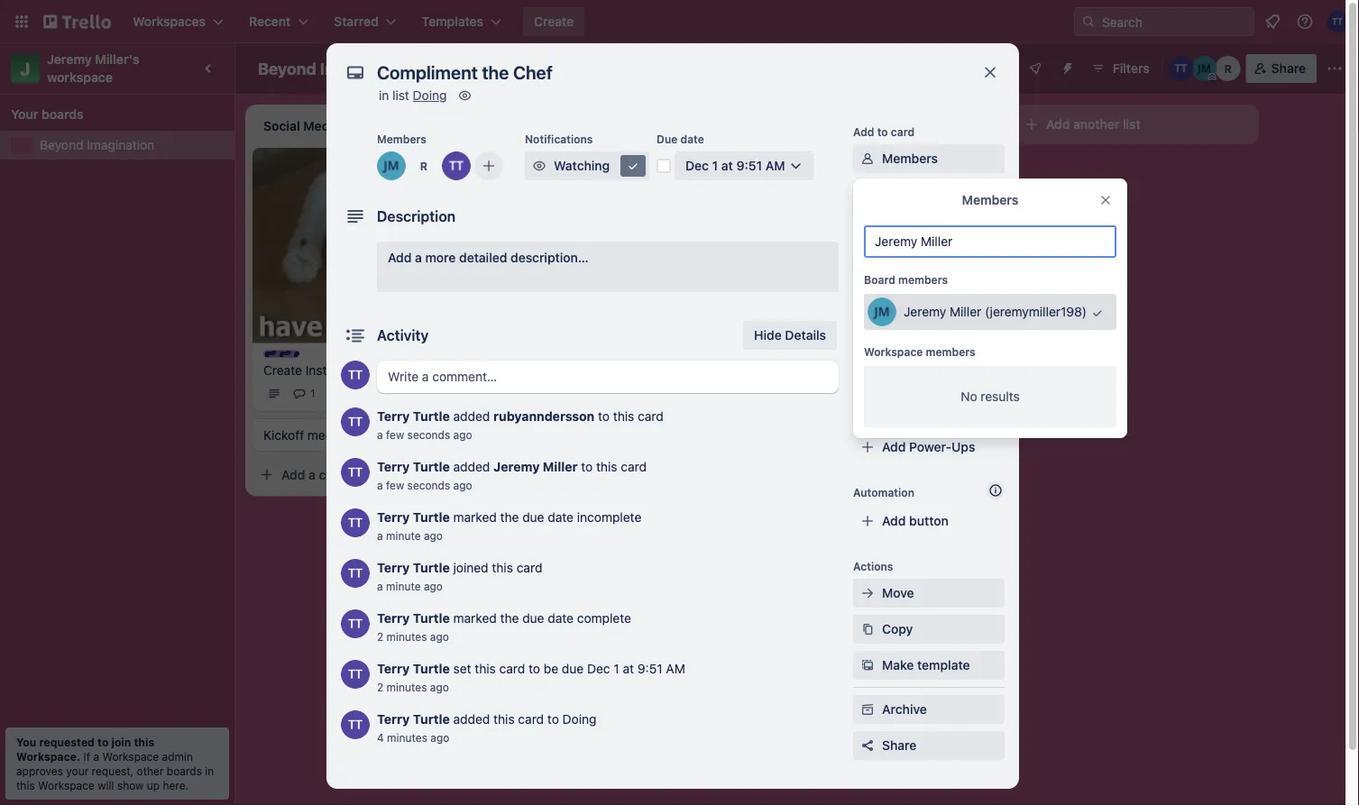 Task type: locate. For each thing, give the bounding box(es) containing it.
0 vertical spatial at
[[722, 158, 733, 173]]

your
[[66, 765, 89, 778]]

r button
[[1216, 56, 1241, 81], [410, 152, 438, 180], [711, 227, 733, 249]]

at right mark due date as complete option
[[722, 158, 733, 173]]

2 seconds from the top
[[407, 479, 450, 492]]

6 turtle from the top
[[413, 662, 450, 677]]

0 vertical spatial minute
[[386, 530, 421, 542]]

sm image down actions
[[859, 585, 877, 603]]

1 vertical spatial rubyanndersson (rubyanndersson) image
[[711, 227, 733, 249]]

2 horizontal spatial r
[[1225, 62, 1232, 75]]

board
[[520, 61, 555, 76], [864, 273, 896, 286]]

dec down due date
[[686, 158, 709, 173]]

ago inside terry turtle set this card to be due dec 1 at 9:51 am 2 minutes ago
[[430, 681, 449, 694]]

terry inside terry turtle added jeremy miller to this card a few seconds ago
[[377, 460, 410, 475]]

1 vertical spatial marked
[[453, 611, 497, 626]]

add button button
[[853, 507, 1005, 536]]

members down create from template… image
[[962, 193, 1019, 208]]

cover
[[882, 332, 917, 346]]

0 horizontal spatial share
[[882, 738, 917, 753]]

1 vertical spatial power-
[[910, 440, 952, 455]]

1 horizontal spatial share button
[[1247, 54, 1317, 83]]

jeremy inside terry turtle added jeremy miller to this card a few seconds ago
[[494, 460, 540, 475]]

turtle left create from template… icon
[[413, 460, 450, 475]]

1 horizontal spatial add a card
[[538, 272, 602, 287]]

1 horizontal spatial create
[[534, 14, 574, 29]]

board inside 'link'
[[520, 61, 555, 76]]

miller up cover link
[[950, 304, 982, 319]]

imagination up in list doing
[[320, 59, 412, 78]]

0 vertical spatial jeremy miller (jeremymiller198) image
[[1192, 56, 1218, 81]]

miller
[[950, 304, 982, 319], [543, 460, 578, 475]]

add down kickoff
[[281, 467, 305, 482]]

date inside "terry turtle marked the due date incomplete a minute ago"
[[548, 510, 574, 525]]

turtle up kickoff meeting link
[[413, 409, 450, 424]]

this inside terry turtle added jeremy miller to this card a few seconds ago
[[596, 460, 618, 475]]

add inside button
[[882, 514, 906, 529]]

this inside you requested to join this workspace.
[[134, 736, 154, 749]]

0 notifications image
[[1262, 11, 1284, 32]]

1 horizontal spatial add a card button
[[509, 265, 711, 294]]

marked
[[453, 510, 497, 525], [453, 611, 497, 626]]

2 a few seconds ago link from the top
[[377, 479, 472, 492]]

4 turtle from the top
[[413, 561, 450, 576]]

doing link
[[413, 88, 447, 103]]

minutes up 4 minutes ago link
[[387, 681, 427, 694]]

create
[[534, 14, 574, 29], [263, 363, 302, 377]]

create inside button
[[534, 14, 574, 29]]

turtle inside the terry turtle marked the due date complete 2 minutes ago
[[413, 611, 450, 626]]

to down terry turtle set this card to be due dec 1 at 9:51 am 2 minutes ago
[[548, 712, 559, 727]]

button
[[910, 514, 949, 529]]

2 minutes ago link down terry turtle joined this card a minute ago
[[377, 631, 449, 643]]

dec for dec 1 at 9:51 am
[[686, 158, 709, 173]]

copy
[[882, 622, 913, 637]]

0 horizontal spatial add a card
[[281, 467, 346, 482]]

dec 1 at 9:51 am button
[[675, 152, 814, 180]]

at inside terry turtle set this card to be due dec 1 at 9:51 am 2 minutes ago
[[623, 662, 634, 677]]

share for the left share "button"
[[882, 738, 917, 753]]

1 horizontal spatial beyond imagination
[[258, 59, 412, 78]]

attachment
[[882, 295, 952, 310]]

minute
[[386, 530, 421, 542], [386, 580, 421, 593]]

1 horizontal spatial board
[[864, 273, 896, 286]]

0 vertical spatial share
[[1272, 61, 1306, 76]]

4 terry from the top
[[377, 561, 410, 576]]

this down write a comment text field
[[613, 409, 635, 424]]

board for board
[[520, 61, 555, 76]]

create instagram
[[263, 363, 364, 377]]

3 terry from the top
[[377, 510, 410, 525]]

2 few from the top
[[386, 479, 404, 492]]

1 vertical spatial board
[[864, 273, 896, 286]]

workspace visible image
[[464, 61, 479, 76]]

jeremy
[[47, 52, 92, 67], [904, 304, 947, 319], [494, 460, 540, 475]]

1 horizontal spatial 9:51
[[737, 158, 763, 173]]

date for incomplete
[[548, 510, 574, 525]]

0 vertical spatial added
[[453, 409, 490, 424]]

seconds down create instagram link
[[407, 429, 450, 441]]

share down archive
[[882, 738, 917, 753]]

sm image inside move link
[[859, 585, 877, 603]]

date left incomplete
[[548, 510, 574, 525]]

1 vertical spatial jeremy miller (jeremymiller198) image
[[868, 298, 897, 327]]

am inside button
[[766, 158, 786, 173]]

1 up the description…
[[564, 232, 569, 244]]

add a card down add to card
[[794, 164, 858, 179]]

turtle for be
[[413, 662, 450, 677]]

automation
[[853, 486, 915, 499]]

None text field
[[368, 56, 964, 88]]

doing down terry turtle set this card to be due dec 1 at 9:51 am 2 minutes ago
[[563, 712, 597, 727]]

sm image inside labels link
[[859, 186, 877, 204]]

1 marked from the top
[[453, 510, 497, 525]]

beyond imagination
[[258, 59, 412, 78], [40, 138, 154, 152]]

sm image inside make template link
[[859, 657, 877, 675]]

0 horizontal spatial r button
[[410, 152, 438, 180]]

the inside the terry turtle marked the due date complete 2 minutes ago
[[500, 611, 519, 626]]

at down complete
[[623, 662, 634, 677]]

marked for marked the due date incomplete
[[453, 510, 497, 525]]

add a card
[[794, 164, 858, 179], [538, 272, 602, 287], [281, 467, 346, 482]]

a few seconds ago link for rubyanndersson
[[377, 429, 472, 441]]

instagram
[[306, 363, 364, 377]]

this member was added to card image
[[1079, 294, 1117, 332]]

sm image for archive
[[859, 701, 877, 719]]

2 added from the top
[[453, 460, 490, 475]]

marked inside the terry turtle marked the due date complete 2 minutes ago
[[453, 611, 497, 626]]

archive
[[882, 702, 927, 717]]

open information menu image
[[1296, 13, 1314, 31]]

create for create instagram
[[263, 363, 302, 377]]

sm image inside checklist link
[[859, 222, 877, 240]]

members
[[377, 133, 427, 145], [882, 151, 938, 166], [962, 193, 1019, 208]]

0 vertical spatial the
[[500, 510, 519, 525]]

am
[[766, 158, 786, 173], [666, 662, 685, 677]]

card left be
[[499, 662, 525, 677]]

turtle left set
[[413, 662, 450, 677]]

a minute ago link for marked the due date incomplete
[[377, 530, 443, 542]]

r up description
[[420, 160, 428, 172]]

card up incomplete
[[621, 460, 647, 475]]

board members
[[864, 273, 948, 286]]

due inside terry turtle set this card to be due dec 1 at 9:51 am 2 minutes ago
[[562, 662, 584, 677]]

sm image
[[530, 157, 549, 175], [624, 157, 642, 175], [859, 585, 877, 603], [859, 621, 877, 639]]

2 turtle from the top
[[413, 460, 450, 475]]

color: bold red, title: "thoughts" element
[[520, 155, 587, 169]]

date
[[681, 133, 704, 145], [548, 510, 574, 525], [548, 611, 574, 626]]

members for board members
[[899, 273, 948, 286]]

0 horizontal spatial imagination
[[87, 138, 154, 152]]

1 terry from the top
[[377, 409, 410, 424]]

1 vertical spatial ups
[[952, 440, 976, 455]]

thinking
[[520, 167, 570, 182]]

this down approves
[[16, 779, 35, 792]]

1 seconds from the top
[[407, 429, 450, 441]]

thoughts
[[538, 156, 587, 169]]

due inside the terry turtle marked the due date complete 2 minutes ago
[[523, 611, 545, 626]]

turtle for this
[[413, 460, 450, 475]]

1 2 minutes ago link from the top
[[377, 631, 449, 643]]

2 minutes ago link for marked the due date complete
[[377, 631, 449, 643]]

2 vertical spatial r button
[[711, 227, 733, 249]]

this right set
[[475, 662, 496, 677]]

1 vertical spatial share
[[882, 738, 917, 753]]

hide
[[754, 328, 782, 343]]

sm image left checklist at the right top of the page
[[859, 222, 877, 240]]

checklist link
[[853, 217, 1005, 245]]

card down the description…
[[575, 272, 602, 287]]

0 horizontal spatial dec
[[541, 232, 561, 244]]

jeremy miller (jeremymiller198) image
[[377, 152, 406, 180], [686, 227, 707, 249]]

star or unstar board image
[[432, 61, 446, 76]]

detailed
[[459, 250, 507, 265]]

terry inside terry turtle set this card to be due dec 1 at 9:51 am 2 minutes ago
[[377, 662, 410, 677]]

added inside terry turtle added jeremy miller to this card a few seconds ago
[[453, 460, 490, 475]]

0 horizontal spatial 9:51
[[638, 662, 663, 677]]

0 horizontal spatial am
[[666, 662, 685, 677]]

workspace down join
[[102, 751, 159, 763]]

0 vertical spatial 9:51
[[737, 158, 763, 173]]

2 marked from the top
[[453, 611, 497, 626]]

added inside terry turtle added rubyanndersson to this card a few seconds ago
[[453, 409, 490, 424]]

card inside terry turtle added jeremy miller to this card a few seconds ago
[[621, 460, 647, 475]]

1 vertical spatial add a card
[[538, 272, 602, 287]]

due for complete
[[523, 611, 545, 626]]

due inside "terry turtle marked the due date incomplete a minute ago"
[[523, 510, 545, 525]]

terry inside "terry turtle marked the due date incomplete a minute ago"
[[377, 510, 410, 525]]

automation image
[[1054, 54, 1079, 79]]

add left more
[[388, 250, 412, 265]]

0 vertical spatial 2 minutes ago link
[[377, 631, 449, 643]]

list inside button
[[1123, 117, 1141, 132]]

minutes inside terry turtle set this card to be due dec 1 at 9:51 am 2 minutes ago
[[387, 681, 427, 694]]

1 vertical spatial added
[[453, 460, 490, 475]]

r down search field
[[1225, 62, 1232, 75]]

0 vertical spatial few
[[386, 429, 404, 441]]

2 2 from the top
[[377, 681, 384, 694]]

minutes inside terry turtle added this card to doing 4 minutes ago
[[387, 732, 428, 744]]

1 vertical spatial a few seconds ago link
[[377, 479, 472, 492]]

a inside terry turtle joined this card a minute ago
[[377, 580, 383, 593]]

turtle for complete
[[413, 611, 450, 626]]

3 turtle from the top
[[413, 510, 450, 525]]

1 horizontal spatial power-
[[910, 440, 952, 455]]

sm image left labels
[[859, 186, 877, 204]]

jeremy down terry turtle added rubyanndersson to this card a few seconds ago
[[494, 460, 540, 475]]

add a card down kickoff meeting
[[281, 467, 346, 482]]

marked inside "terry turtle marked the due date incomplete a minute ago"
[[453, 510, 497, 525]]

1 vertical spatial members
[[926, 346, 976, 358]]

sm image inside archive link
[[859, 701, 877, 719]]

this up incomplete
[[596, 460, 618, 475]]

dec inside checkbox
[[541, 232, 561, 244]]

1 horizontal spatial jeremy miller (jeremymiller198) image
[[686, 227, 707, 249]]

5 terry from the top
[[377, 611, 410, 626]]

list right another
[[1123, 117, 1141, 132]]

added
[[453, 409, 490, 424], [453, 460, 490, 475], [453, 712, 490, 727]]

1 vertical spatial doing
[[563, 712, 597, 727]]

members up fields
[[926, 346, 976, 358]]

sm image for checklist
[[859, 222, 877, 240]]

added down terry turtle added rubyanndersson to this card a few seconds ago
[[453, 460, 490, 475]]

1 2 from the top
[[377, 631, 384, 643]]

0 vertical spatial in
[[379, 88, 389, 103]]

7 turtle from the top
[[413, 712, 450, 727]]

list
[[393, 88, 409, 103], [1123, 117, 1141, 132]]

custom fields
[[882, 368, 967, 383]]

to left join
[[97, 736, 109, 749]]

to up members link
[[878, 125, 888, 138]]

2 horizontal spatial dec
[[686, 158, 709, 173]]

terry turtle set this card to be due dec 1 at 9:51 am 2 minutes ago
[[377, 662, 685, 694]]

create instagram link
[[263, 361, 473, 379]]

0 vertical spatial imagination
[[320, 59, 412, 78]]

a few seconds ago link down kickoff meeting link
[[377, 479, 472, 492]]

2 horizontal spatial jeremy
[[904, 304, 947, 319]]

kickoff meeting link
[[263, 426, 473, 444]]

share button
[[1247, 54, 1317, 83], [853, 732, 1005, 761]]

terry inside the terry turtle marked the due date complete 2 minutes ago
[[377, 611, 410, 626]]

members up attachment
[[899, 273, 948, 286]]

create down color: purple, title: none image
[[263, 363, 302, 377]]

card
[[891, 125, 915, 138], [831, 164, 858, 179], [575, 272, 602, 287], [638, 409, 664, 424], [621, 460, 647, 475], [319, 467, 346, 482], [517, 561, 543, 576], [499, 662, 525, 677], [518, 712, 544, 727]]

2 horizontal spatial r button
[[1216, 56, 1241, 81]]

sm image left cover on the top right of the page
[[859, 330, 877, 348]]

1 a few seconds ago link from the top
[[377, 429, 472, 441]]

0 horizontal spatial share button
[[853, 732, 1005, 761]]

no
[[961, 389, 978, 404]]

beyond imagination up in list doing
[[258, 59, 412, 78]]

1 a minute ago link from the top
[[377, 530, 443, 542]]

1 vertical spatial at
[[623, 662, 634, 677]]

if
[[83, 751, 90, 763]]

a inside if a workspace admin approves your request, other boards in this workspace will show up here.
[[93, 751, 99, 763]]

up
[[147, 779, 160, 792]]

2 a minute ago link from the top
[[377, 580, 443, 593]]

a inside terry turtle added rubyanndersson to this card a few seconds ago
[[377, 429, 383, 441]]

sm image left archive
[[859, 701, 877, 719]]

0 vertical spatial beyond imagination
[[258, 59, 412, 78]]

add a card button down kickoff meeting link
[[253, 460, 455, 489]]

r button down search field
[[1216, 56, 1241, 81]]

sm image inside members link
[[859, 150, 877, 168]]

2 vertical spatial add a card button
[[253, 460, 455, 489]]

to inside terry turtle added rubyanndersson to this card a few seconds ago
[[598, 409, 610, 424]]

1 minute from the top
[[386, 530, 421, 542]]

to
[[878, 125, 888, 138], [598, 409, 610, 424], [581, 460, 593, 475], [529, 662, 540, 677], [548, 712, 559, 727], [97, 736, 109, 749]]

rubyanndersson (rubyanndersson) image
[[1216, 56, 1241, 81], [711, 227, 733, 249]]

2 horizontal spatial add a card button
[[765, 157, 967, 186]]

a few seconds ago link up create from template… icon
[[377, 429, 472, 441]]

1 turtle from the top
[[413, 409, 450, 424]]

in
[[379, 88, 389, 103], [205, 765, 214, 778]]

3 added from the top
[[453, 712, 490, 727]]

terry turtle (terryturtle) image
[[442, 152, 471, 180], [341, 361, 370, 390], [455, 383, 476, 405], [341, 408, 370, 437], [341, 559, 370, 588], [341, 711, 370, 740]]

make
[[882, 658, 914, 673]]

share for top share "button"
[[1272, 61, 1306, 76]]

5 turtle from the top
[[413, 611, 450, 626]]

0 vertical spatial a minute ago link
[[377, 530, 443, 542]]

ago inside "terry turtle marked the due date incomplete a minute ago"
[[424, 530, 443, 542]]

filters button
[[1086, 54, 1155, 83]]

a minute ago link
[[377, 530, 443, 542], [377, 580, 443, 593]]

sm image left make
[[859, 657, 877, 675]]

activity
[[377, 327, 429, 344]]

due date
[[657, 133, 704, 145]]

jeremy miller (jeremymiller198) image
[[1192, 56, 1218, 81], [868, 298, 897, 327]]

2 horizontal spatial add a card
[[794, 164, 858, 179]]

ago inside terry turtle joined this card a minute ago
[[424, 580, 443, 593]]

color: purple, title: none image
[[263, 350, 300, 358]]

sm image down notifications
[[530, 157, 549, 175]]

2 terry from the top
[[377, 460, 410, 475]]

0 horizontal spatial add a card button
[[253, 460, 455, 489]]

0 vertical spatial beyond
[[258, 59, 316, 78]]

sm image for move
[[859, 585, 877, 603]]

minutes for added this card to doing
[[387, 732, 428, 744]]

1 horizontal spatial beyond
[[258, 59, 316, 78]]

1 horizontal spatial rubyanndersson (rubyanndersson) image
[[1216, 56, 1241, 81]]

turtle inside terry turtle added jeremy miller to this card a few seconds ago
[[413, 460, 450, 475]]

minute inside terry turtle joined this card a minute ago
[[386, 580, 421, 593]]

share
[[1272, 61, 1306, 76], [882, 738, 917, 753]]

share button down archive link
[[853, 732, 1005, 761]]

will
[[98, 779, 114, 792]]

beyond imagination down your boards with 1 items element
[[40, 138, 154, 152]]

ups down no
[[952, 440, 976, 455]]

2 vertical spatial added
[[453, 712, 490, 727]]

2 vertical spatial date
[[548, 611, 574, 626]]

1 the from the top
[[500, 510, 519, 525]]

a few seconds ago link for jeremy
[[377, 479, 472, 492]]

board left customize views icon
[[520, 61, 555, 76]]

2 minutes ago link
[[377, 631, 449, 643], [377, 681, 449, 694]]

doing
[[413, 88, 447, 103], [563, 712, 597, 727]]

1 vertical spatial few
[[386, 479, 404, 492]]

add up members link
[[853, 125, 875, 138]]

turtle for minute
[[413, 561, 450, 576]]

ago inside the terry turtle marked the due date complete 2 minutes ago
[[430, 631, 449, 643]]

sm image inside the copy link
[[859, 621, 877, 639]]

to up incomplete
[[581, 460, 593, 475]]

members
[[899, 273, 948, 286], [926, 346, 976, 358]]

power ups image
[[1028, 61, 1043, 76]]

a few seconds ago link
[[377, 429, 472, 441], [377, 479, 472, 492]]

sm image inside cover link
[[859, 330, 877, 348]]

in left doing link
[[379, 88, 389, 103]]

turtle inside terry turtle added rubyanndersson to this card a few seconds ago
[[413, 409, 450, 424]]

minutes for marked the due date complete
[[387, 631, 427, 643]]

0 horizontal spatial list
[[393, 88, 409, 103]]

sm image
[[456, 87, 474, 105], [859, 150, 877, 168], [859, 186, 877, 204], [859, 222, 877, 240], [859, 330, 877, 348], [859, 657, 877, 675], [859, 701, 877, 719]]

card inside terry turtle joined this card a minute ago
[[517, 561, 543, 576]]

power- down power-ups
[[910, 440, 952, 455]]

turtle up 4 minutes ago link
[[413, 712, 450, 727]]

2 vertical spatial r
[[719, 233, 725, 243]]

jeremy inside jeremy miller's workspace
[[47, 52, 92, 67]]

due down terry turtle added jeremy miller to this card a few seconds ago
[[523, 510, 545, 525]]

rubyanndersson (rubyanndersson) image for r button to the middle
[[711, 227, 733, 249]]

0 vertical spatial r
[[1225, 62, 1232, 75]]

terry turtle (terryturtle) image
[[1327, 11, 1349, 32], [1169, 56, 1194, 81], [660, 227, 682, 249], [341, 458, 370, 487], [341, 509, 370, 538], [341, 610, 370, 639], [341, 660, 370, 689]]

1 horizontal spatial in
[[379, 88, 389, 103]]

1
[[712, 158, 718, 173], [564, 232, 569, 244], [310, 387, 315, 400], [346, 387, 351, 400], [614, 662, 620, 677]]

rubyanndersson
[[494, 409, 595, 424]]

workspace up custom on the right top of page
[[864, 346, 923, 358]]

add power-ups link
[[853, 433, 1005, 462]]

0 vertical spatial boards
[[42, 107, 84, 122]]

1 added from the top
[[453, 409, 490, 424]]

seconds left create from template… icon
[[407, 479, 450, 492]]

share left show menu image
[[1272, 61, 1306, 76]]

the inside "terry turtle marked the due date incomplete a minute ago"
[[500, 510, 519, 525]]

beyond
[[258, 59, 316, 78], [40, 138, 83, 152]]

terry inside terry turtle added this card to doing 4 minutes ago
[[377, 712, 410, 727]]

0 vertical spatial board
[[520, 61, 555, 76]]

minutes right 4 at the bottom left of page
[[387, 732, 428, 744]]

terry for card
[[377, 409, 410, 424]]

your boards
[[11, 107, 84, 122]]

add a card down the description…
[[538, 272, 602, 287]]

ago inside terry turtle added rubyanndersson to this card a few seconds ago
[[453, 429, 472, 441]]

seconds inside terry turtle added jeremy miller to this card a few seconds ago
[[407, 479, 450, 492]]

2 vertical spatial dec
[[587, 662, 610, 677]]

9:51
[[737, 158, 763, 173], [638, 662, 663, 677]]

date inside the terry turtle marked the due date complete 2 minutes ago
[[548, 611, 574, 626]]

1 vertical spatial seconds
[[407, 479, 450, 492]]

0 vertical spatial list
[[393, 88, 409, 103]]

description…
[[511, 250, 589, 265]]

this right join
[[134, 736, 154, 749]]

1 vertical spatial r button
[[410, 152, 438, 180]]

turtle inside terry turtle set this card to be due dec 1 at 9:51 am 2 minutes ago
[[413, 662, 450, 677]]

rubyanndersson (rubyanndersson) image for topmost r button
[[1216, 56, 1241, 81]]

1 horizontal spatial imagination
[[320, 59, 412, 78]]

add inside button
[[1047, 117, 1070, 132]]

workspace down your
[[38, 779, 95, 792]]

0 vertical spatial jeremy
[[47, 52, 92, 67]]

miller inside terry turtle added jeremy miller to this card a few seconds ago
[[543, 460, 578, 475]]

add power-ups
[[882, 440, 976, 455]]

2 horizontal spatial members
[[962, 193, 1019, 208]]

2 minute from the top
[[386, 580, 421, 593]]

jeremy miller (jeremymiller198) image down the dec 1 at 9:51 am
[[686, 227, 707, 249]]

few
[[386, 429, 404, 441], [386, 479, 404, 492]]

1 few from the top
[[386, 429, 404, 441]]

add left another
[[1047, 117, 1070, 132]]

1 vertical spatial 2 minutes ago link
[[377, 681, 449, 694]]

0 horizontal spatial doing
[[413, 88, 447, 103]]

Mark due date as complete checkbox
[[657, 159, 671, 173]]

minutes inside the terry turtle marked the due date complete 2 minutes ago
[[387, 631, 427, 643]]

2 2 minutes ago link from the top
[[377, 681, 449, 694]]

1 horizontal spatial share
[[1272, 61, 1306, 76]]

dec right be
[[587, 662, 610, 677]]

0 vertical spatial add a card
[[794, 164, 858, 179]]

6 terry from the top
[[377, 662, 410, 677]]

1 down complete
[[614, 662, 620, 677]]

miller down rubyanndersson
[[543, 460, 578, 475]]

1 vertical spatial list
[[1123, 117, 1141, 132]]

1 vertical spatial minute
[[386, 580, 421, 593]]

1 vertical spatial the
[[500, 611, 519, 626]]

this right joined
[[492, 561, 513, 576]]

jeremy up 'workspace'
[[47, 52, 92, 67]]

ago up the terry turtle marked the due date complete 2 minutes ago
[[424, 580, 443, 593]]

0 horizontal spatial jeremy miller (jeremymiller198) image
[[377, 152, 406, 180]]

date left complete
[[548, 611, 574, 626]]

your boards with 1 items element
[[11, 104, 215, 125]]

j
[[20, 58, 30, 79]]

add down the description…
[[538, 272, 562, 287]]

ago up create from template… icon
[[453, 429, 472, 441]]

imagination
[[320, 59, 412, 78], [87, 138, 154, 152]]

1 vertical spatial jeremy
[[904, 304, 947, 319]]

rubyanndersson (rubyanndersson) image down the dec 1 at 9:51 am
[[711, 227, 733, 249]]

turtle down terry turtle joined this card a minute ago
[[413, 611, 450, 626]]

7 terry from the top
[[377, 712, 410, 727]]

1 horizontal spatial dec
[[587, 662, 610, 677]]

at
[[722, 158, 733, 173], [623, 662, 634, 677]]

be
[[544, 662, 559, 677]]

1 vertical spatial imagination
[[87, 138, 154, 152]]

marked down create from template… icon
[[453, 510, 497, 525]]

back to home image
[[43, 7, 111, 36]]

at inside button
[[722, 158, 733, 173]]

dec inside button
[[686, 158, 709, 173]]

to left be
[[529, 662, 540, 677]]

1 vertical spatial beyond imagination
[[40, 138, 154, 152]]

customize views image
[[575, 60, 593, 78]]

turtle inside "terry turtle marked the due date incomplete a minute ago"
[[413, 510, 450, 525]]

4
[[377, 732, 384, 744]]

card down write a comment text field
[[638, 409, 664, 424]]

2 vertical spatial members
[[962, 193, 1019, 208]]

1 vertical spatial workspace
[[102, 751, 159, 763]]

cover link
[[853, 325, 1005, 354]]

search image
[[1082, 14, 1096, 29]]

add members to card image
[[482, 157, 496, 175]]

terry
[[377, 409, 410, 424], [377, 460, 410, 475], [377, 510, 410, 525], [377, 561, 410, 576], [377, 611, 410, 626], [377, 662, 410, 677], [377, 712, 410, 727]]

thinking link
[[520, 166, 729, 184]]

few inside terry turtle added rubyanndersson to this card a few seconds ago
[[386, 429, 404, 441]]

due
[[657, 133, 678, 145]]

0 horizontal spatial beyond
[[40, 138, 83, 152]]

turtle inside terry turtle added this card to doing 4 minutes ago
[[413, 712, 450, 727]]

0 vertical spatial dec
[[686, 158, 709, 173]]

add a card button down dec 1
[[509, 265, 711, 294]]

power-
[[853, 414, 891, 427], [910, 440, 952, 455]]

in right other
[[205, 765, 214, 778]]

power- down custom on the right top of page
[[853, 414, 891, 427]]

1 vertical spatial in
[[205, 765, 214, 778]]

am inside terry turtle set this card to be due dec 1 at 9:51 am 2 minutes ago
[[666, 662, 685, 677]]

sm image left the copy at the right of page
[[859, 621, 877, 639]]

to down write a comment text field
[[598, 409, 610, 424]]

create for create
[[534, 14, 574, 29]]

meeting
[[308, 428, 355, 442]]

this
[[613, 409, 635, 424], [596, 460, 618, 475], [492, 561, 513, 576], [475, 662, 496, 677], [494, 712, 515, 727], [134, 736, 154, 749], [16, 779, 35, 792]]

card inside terry turtle added this card to doing 4 minutes ago
[[518, 712, 544, 727]]

add a card button up labels
[[765, 157, 967, 186]]

turtle for incomplete
[[413, 510, 450, 525]]

ago right 4 at the bottom left of page
[[431, 732, 450, 744]]

sm image for watching
[[530, 157, 549, 175]]

0 horizontal spatial rubyanndersson (rubyanndersson) image
[[711, 227, 733, 249]]

ago
[[453, 429, 472, 441], [453, 479, 472, 492], [424, 530, 443, 542], [424, 580, 443, 593], [430, 631, 449, 643], [430, 681, 449, 694], [431, 732, 450, 744]]

2 the from the top
[[500, 611, 519, 626]]

0 vertical spatial add a card button
[[765, 157, 967, 186]]

2 vertical spatial add a card
[[281, 467, 346, 482]]

jeremy miller (jeremymiller198) image down search field
[[1192, 56, 1218, 81]]

hide details link
[[744, 321, 837, 350]]

terry inside terry turtle added rubyanndersson to this card a few seconds ago
[[377, 409, 410, 424]]

imagination down your boards with 1 items element
[[87, 138, 154, 152]]

terry inside terry turtle joined this card a minute ago
[[377, 561, 410, 576]]

dec up the description…
[[541, 232, 561, 244]]

in inside if a workspace admin approves your request, other boards in this workspace will show up here.
[[205, 765, 214, 778]]

few down kickoff meeting link
[[386, 479, 404, 492]]

2 inside terry turtle set this card to be due dec 1 at 9:51 am 2 minutes ago
[[377, 681, 384, 694]]

9:51 inside terry turtle set this card to be due dec 1 at 9:51 am 2 minutes ago
[[638, 662, 663, 677]]

1 vertical spatial a minute ago link
[[377, 580, 443, 593]]

r button up description
[[410, 152, 438, 180]]

0 horizontal spatial boards
[[42, 107, 84, 122]]



Task type: describe. For each thing, give the bounding box(es) containing it.
dec 1
[[541, 232, 569, 244]]

add a more detailed description…
[[388, 250, 589, 265]]

terry for be
[[377, 662, 410, 677]]

complete
[[577, 611, 632, 626]]

another
[[1074, 117, 1120, 132]]

0 vertical spatial date
[[681, 133, 704, 145]]

card down meeting
[[319, 467, 346, 482]]

imagination inside board name text field
[[320, 59, 412, 78]]

show menu image
[[1326, 60, 1344, 78]]

joined
[[453, 561, 489, 576]]

filters
[[1113, 61, 1150, 76]]

to inside terry turtle set this card to be due dec 1 at 9:51 am 2 minutes ago
[[529, 662, 540, 677]]

the for marked the due date complete
[[500, 611, 519, 626]]

rubyanndersson (rubyanndersson) element
[[410, 152, 438, 180]]

a inside "terry turtle marked the due date incomplete a minute ago"
[[377, 530, 383, 542]]

a minute ago link for joined this card
[[377, 580, 443, 593]]

this inside terry turtle set this card to be due dec 1 at 9:51 am 2 minutes ago
[[475, 662, 496, 677]]

jeremy for jeremy miller's workspace
[[47, 52, 92, 67]]

admin
[[162, 751, 193, 763]]

1 horizontal spatial miller
[[950, 304, 982, 319]]

ago inside terry turtle added this card to doing 4 minutes ago
[[431, 732, 450, 744]]

jeremy for jeremy miller (jeremymiller198)
[[904, 304, 947, 319]]

add a card button for create from template… image
[[765, 157, 967, 186]]

1 horizontal spatial jeremy miller (jeremymiller198) image
[[1192, 56, 1218, 81]]

sm image down workspace visible image
[[456, 87, 474, 105]]

1 horizontal spatial r button
[[711, 227, 733, 249]]

dec for dec 1
[[541, 232, 561, 244]]

members for workspace members
[[926, 346, 976, 358]]

add button
[[882, 514, 949, 529]]

sm image left mark due date as complete option
[[624, 157, 642, 175]]

a inside 'link'
[[415, 250, 422, 265]]

board link
[[489, 54, 566, 83]]

Write a comment text field
[[377, 361, 839, 393]]

hide details
[[754, 328, 826, 343]]

beyond imagination inside board name text field
[[258, 59, 412, 78]]

members link
[[853, 144, 1005, 173]]

other
[[137, 765, 164, 778]]

in list doing
[[379, 88, 447, 103]]

r for r button to the middle
[[719, 233, 725, 243]]

add another list button
[[1014, 105, 1259, 144]]

create from template… image
[[462, 468, 476, 482]]

terry turtle added jeremy miller to this card a few seconds ago
[[377, 460, 647, 492]]

dec inside terry turtle set this card to be due dec 1 at 9:51 am 2 minutes ago
[[587, 662, 610, 677]]

this inside terry turtle joined this card a minute ago
[[492, 561, 513, 576]]

incomplete
[[577, 510, 642, 525]]

terry for complete
[[377, 611, 410, 626]]

beyond inside board name text field
[[258, 59, 316, 78]]

beyond imagination link
[[40, 136, 224, 154]]

0 vertical spatial workspace
[[864, 346, 923, 358]]

Search members text field
[[864, 226, 1117, 258]]

copy link
[[853, 615, 1005, 644]]

0 horizontal spatial beyond imagination
[[40, 138, 154, 152]]

Board name text field
[[249, 54, 421, 83]]

dates button
[[853, 253, 1005, 281]]

add to card
[[853, 125, 915, 138]]

terry turtle marked the due date incomplete a minute ago
[[377, 510, 642, 542]]

Search field
[[1096, 8, 1254, 35]]

make template link
[[853, 651, 1005, 680]]

no results
[[961, 389, 1020, 404]]

labels
[[882, 187, 921, 202]]

workspace.
[[16, 751, 80, 763]]

boards inside if a workspace admin approves your request, other boards in this workspace will show up here.
[[167, 765, 202, 778]]

jeremy miller (jeremymiller198)
[[904, 304, 1087, 319]]

sm image for make template
[[859, 657, 877, 675]]

1 vertical spatial jeremy miller (jeremymiller198) image
[[686, 227, 707, 249]]

terry for this
[[377, 460, 410, 475]]

card down add to card
[[831, 164, 858, 179]]

add a card for create from template… icon
[[281, 467, 346, 482]]

added for jeremy miller
[[453, 460, 490, 475]]

turtle for card
[[413, 409, 450, 424]]

sm image for copy
[[859, 621, 877, 639]]

doing inside terry turtle added this card to doing 4 minutes ago
[[563, 712, 597, 727]]

this inside terry turtle added rubyanndersson to this card a few seconds ago
[[613, 409, 635, 424]]

notifications
[[525, 133, 593, 145]]

added inside terry turtle added this card to doing 4 minutes ago
[[453, 712, 490, 727]]

results
[[981, 389, 1020, 404]]

add a card button for create from template… icon
[[253, 460, 455, 489]]

0 horizontal spatial power-
[[853, 414, 891, 427]]

1 down create instagram
[[310, 387, 315, 400]]

marked for marked the due date complete
[[453, 611, 497, 626]]

miller's
[[95, 52, 140, 67]]

create from template… image
[[974, 164, 989, 179]]

Dec 1 checkbox
[[520, 227, 575, 249]]

you
[[16, 736, 36, 749]]

0 vertical spatial share button
[[1247, 54, 1317, 83]]

watching button
[[525, 152, 650, 180]]

to inside terry turtle added this card to doing 4 minutes ago
[[548, 712, 559, 727]]

to inside you requested to join this workspace.
[[97, 736, 109, 749]]

(jeremymiller198)
[[985, 304, 1087, 319]]

workspace
[[47, 70, 113, 85]]

add inside 'link'
[[388, 250, 412, 265]]

checklist
[[882, 223, 938, 238]]

2 inside the terry turtle marked the due date complete 2 minutes ago
[[377, 631, 384, 643]]

this inside terry turtle added this card to doing 4 minutes ago
[[494, 712, 515, 727]]

terry turtle added rubyanndersson to this card a few seconds ago
[[377, 409, 664, 441]]

if a workspace admin approves your request, other boards in this workspace will show up here.
[[16, 751, 214, 792]]

few inside terry turtle added jeremy miller to this card a few seconds ago
[[386, 479, 404, 492]]

due for incomplete
[[523, 510, 545, 525]]

more
[[425, 250, 456, 265]]

primary element
[[0, 0, 1360, 43]]

add a card for create from template… image
[[794, 164, 858, 179]]

archive link
[[853, 696, 1005, 724]]

terry turtle marked the due date complete 2 minutes ago
[[377, 611, 632, 643]]

1 horizontal spatial workspace
[[102, 751, 159, 763]]

sm image for cover
[[859, 330, 877, 348]]

dec 1 at 9:51 am
[[686, 158, 786, 173]]

seconds inside terry turtle added rubyanndersson to this card a few seconds ago
[[407, 429, 450, 441]]

1 inside checkbox
[[564, 232, 569, 244]]

thoughts thinking
[[520, 156, 587, 182]]

ago inside terry turtle added jeremy miller to this card a few seconds ago
[[453, 479, 472, 492]]

you requested to join this workspace.
[[16, 736, 154, 763]]

1 inside button
[[712, 158, 718, 173]]

terry for doing
[[377, 712, 410, 727]]

add right the dec 1 at 9:51 am
[[794, 164, 818, 179]]

the for marked the due date incomplete
[[500, 510, 519, 525]]

details
[[785, 328, 826, 343]]

added for rubyanndersson
[[453, 409, 490, 424]]

r inside 'element'
[[420, 160, 428, 172]]

1 inside terry turtle set this card to be due dec 1 at 9:51 am 2 minutes ago
[[614, 662, 620, 677]]

join
[[111, 736, 131, 749]]

turtle for doing
[[413, 712, 450, 727]]

card inside terry turtle added rubyanndersson to this card a few seconds ago
[[638, 409, 664, 424]]

0 horizontal spatial workspace
[[38, 779, 95, 792]]

jeremy miller's workspace
[[47, 52, 143, 85]]

1 horizontal spatial ups
[[952, 440, 976, 455]]

9:51 inside button
[[737, 158, 763, 173]]

add down power-ups
[[882, 440, 906, 455]]

terry for minute
[[377, 561, 410, 576]]

a inside terry turtle added jeremy miller to this card a few seconds ago
[[377, 479, 383, 492]]

to inside terry turtle added jeremy miller to this card a few seconds ago
[[581, 460, 593, 475]]

0 vertical spatial ups
[[891, 414, 912, 427]]

show
[[117, 779, 144, 792]]

r for topmost r button
[[1225, 62, 1232, 75]]

set
[[453, 662, 471, 677]]

attachment button
[[853, 289, 1005, 318]]

description
[[377, 208, 456, 225]]

this inside if a workspace admin approves your request, other boards in this workspace will show up here.
[[16, 779, 35, 792]]

4 minutes ago link
[[377, 732, 450, 744]]

kickoff meeting
[[263, 428, 355, 442]]

make template
[[882, 658, 970, 673]]

terry turtle joined this card a minute ago
[[377, 561, 543, 593]]

1 horizontal spatial members
[[882, 151, 938, 166]]

terry turtle added this card to doing 4 minutes ago
[[377, 712, 597, 744]]

card inside terry turtle set this card to be due dec 1 at 9:51 am 2 minutes ago
[[499, 662, 525, 677]]

requested
[[39, 736, 95, 749]]

2 minutes ago link for set this card to be due dec 1 at 9:51 am
[[377, 681, 449, 694]]

1 vertical spatial beyond
[[40, 138, 83, 152]]

0 vertical spatial members
[[377, 133, 427, 145]]

fields
[[932, 368, 967, 383]]

watching
[[554, 158, 610, 173]]

create button
[[523, 7, 585, 36]]

0 vertical spatial r button
[[1216, 56, 1241, 81]]

minute inside "terry turtle marked the due date incomplete a minute ago"
[[386, 530, 421, 542]]

custom
[[882, 368, 929, 383]]

board for board members
[[864, 273, 896, 286]]

1 down instagram
[[346, 387, 351, 400]]

sm image for members
[[859, 150, 877, 168]]

move link
[[853, 579, 1005, 608]]

terry for incomplete
[[377, 510, 410, 525]]

power-ups
[[853, 414, 912, 427]]

move
[[882, 586, 914, 601]]

dates
[[882, 259, 917, 274]]

request,
[[92, 765, 134, 778]]

your
[[11, 107, 38, 122]]

kickoff
[[263, 428, 304, 442]]

add a more detailed description… link
[[377, 242, 839, 292]]

card up members link
[[891, 125, 915, 138]]

custom fields button
[[853, 366, 1005, 384]]

date for complete
[[548, 611, 574, 626]]



Task type: vqa. For each thing, say whether or not it's contained in the screenshot.
James Peterson (jamespeterson93) icon
no



